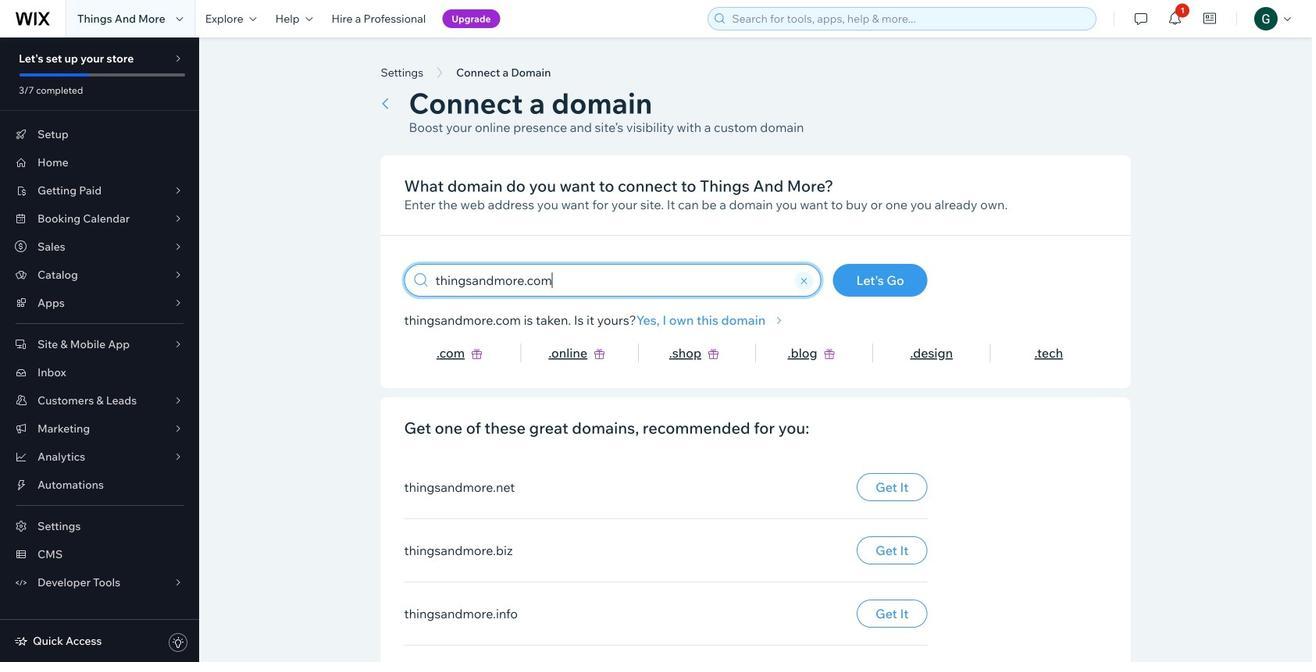 Task type: describe. For each thing, give the bounding box(es) containing it.
Search for tools, apps, help & more... field
[[728, 8, 1092, 30]]

e.g. mystunningwebsite.com field
[[431, 265, 793, 296]]



Task type: locate. For each thing, give the bounding box(es) containing it.
sidebar element
[[0, 38, 199, 663]]



Task type: vqa. For each thing, say whether or not it's contained in the screenshot.
Home link
no



